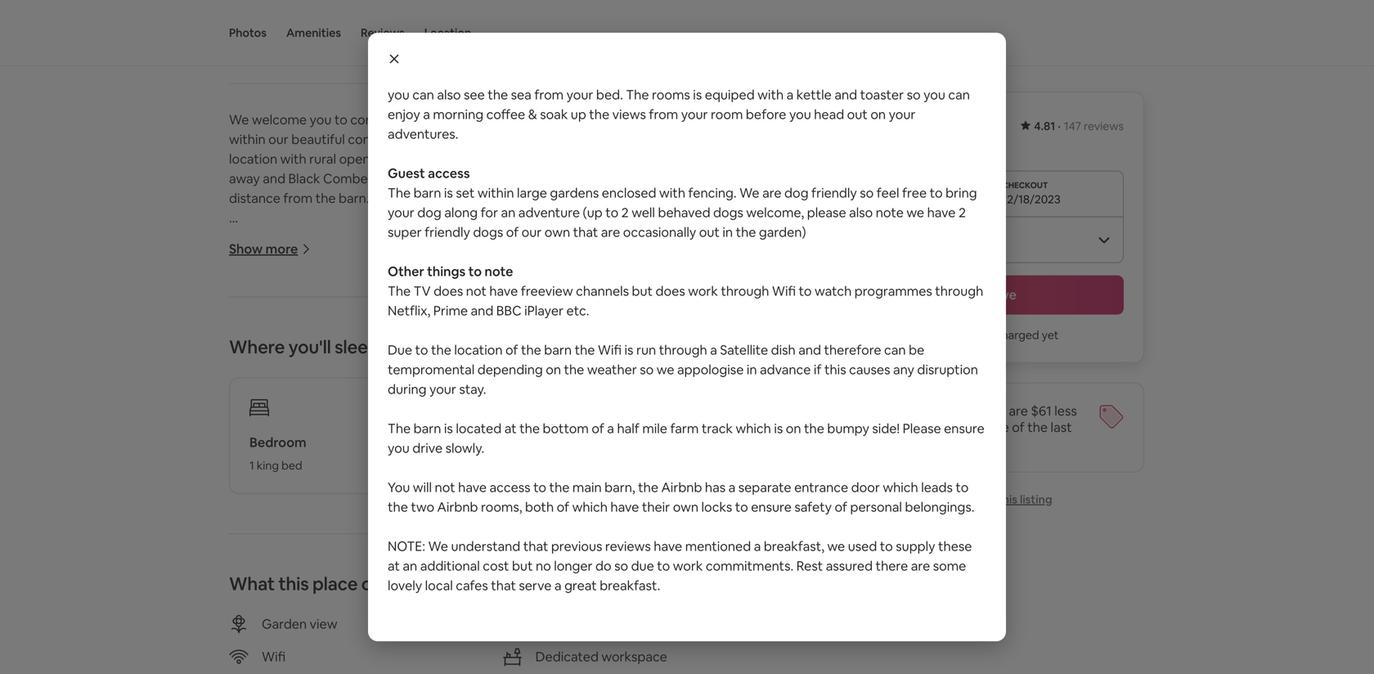 Task type: vqa. For each thing, say whether or not it's contained in the screenshot.
booking.
no



Task type: locate. For each thing, give the bounding box(es) containing it.
bring inside the barn is set within large gardens enclosed with fencing. we are dog friendly so feel free to bring your dog along for an adventure (up to 2 well behaved dogs welcome, please also note we have 2 super friendly dogs of our own that are occasionally out in the garden)
[[273, 504, 304, 521]]

spacious inside about this space dialog
[[456, 47, 509, 64]]

satellite
[[720, 342, 769, 358]]

welcome,
[[747, 204, 805, 221], [666, 504, 724, 521]]

main
[[485, 229, 514, 246], [573, 479, 602, 496]]

0 horizontal spatial black
[[288, 170, 320, 187]]

airbnb inside the we welcome you to come and stay in one of our newly renovated airbnb rooms set within our beautiful converted barn in the whicham valley. a peaceful, picturesque location with rural open views of the combes. with silecroft beach just a 5 minute drive away and black combe fell (one of the lake district's famous wainwright's) walking distance from the barn.
[[621, 111, 662, 128]]

walking
[[681, 170, 726, 187]]

with inside the we welcome you to come and stay in one of our newly renovated airbnb rooms set within our beautiful converted barn in the whicham valley. a peaceful, picturesque location with rural open views of the combes. with silecroft beach just a 5 minute drive away and black combe fell (one of the lake district's famous wainwright's) walking distance from the barn.
[[280, 150, 307, 167]]

report this listing
[[958, 492, 1053, 507]]

work down private at top
[[688, 283, 718, 299]]

barn down bedroom 1 king bed
[[255, 484, 283, 501]]

1 vertical spatial set
[[456, 185, 475, 201]]

1 vertical spatial but
[[512, 558, 533, 574]]

a inside the airbnb has a seperate entrance to the main barn and consists of two private newly renovated en-suite bedrooms.
[[322, 229, 329, 246]]

toaster inside about this space dialog
[[860, 86, 904, 103]]

equiped
[[705, 86, 755, 103], [697, 386, 746, 403]]

two down will
[[411, 499, 435, 516]]

garden
[[262, 616, 307, 632]]

the inside guest access the barn is set within large gardens enclosed with fencing. we are dog friendly so feel free to bring your dog along for an adventure (up to 2 well behaved dogs welcome, please also note we have 2 super friendly dogs of our own that are occasionally out in the garden)
[[736, 224, 756, 241]]

0 horizontal spatial location
[[229, 150, 278, 167]]

you left will
[[388, 479, 410, 496]]

drive inside the barn is located at the bottom of a half mile farm track which is on the bumpy side! please ensure you drive slowly.
[[413, 440, 443, 457]]

0 vertical spatial &
[[464, 41, 472, 56]]

to right 'due'
[[415, 342, 428, 358]]

own inside you will not have access to the main barn, the airbnb has a separate entrance door which leads to the two airbnb rooms, both of which have their own locks to ensure safety of personal belongings.
[[673, 499, 699, 516]]

reviews up due
[[605, 538, 651, 555]]

that inside guest access the barn is set within large gardens enclosed with fencing. we are dog friendly so feel free to bring your dog along for an adventure (up to 2 well behaved dogs welcome, please also note we have 2 super friendly dogs of our own that are occasionally out in the garden)
[[573, 224, 598, 241]]

sea down depending
[[503, 386, 523, 403]]

of inside guest access the barn is set within large gardens enclosed with fencing. we are dog friendly so feel free to bring your dog along for an adventure (up to 2 well behaved dogs welcome, please also note we have 2 super friendly dogs of our own that are occasionally out in the garden)
[[506, 224, 519, 241]]

avg.
[[914, 419, 939, 436]]

distance
[[229, 190, 281, 207]]

barn down guest
[[414, 185, 441, 201]]

entrance up safety
[[795, 479, 849, 496]]

toaster up $548
[[860, 86, 904, 103]]

1 vertical spatial hypnos
[[334, 367, 380, 383]]

0 horizontal spatial toaster
[[332, 406, 376, 423]]

super inside the barn is set within large gardens enclosed with fencing. we are dog friendly so feel free to bring your dog along for an adventure (up to 2 well behaved dogs welcome, please also note we have 2 super friendly dogs of our own that are occasionally out in the garden)
[[391, 524, 425, 540]]

2 vertical spatial king
[[257, 458, 279, 473]]

adventure inside guest access the barn is set within large gardens enclosed with fencing. we are dog friendly so feel free to bring your dog along for an adventure (up to 2 well behaved dogs welcome, please also note we have 2 super friendly dogs of our own that are occasionally out in the garden)
[[519, 204, 580, 221]]

1 vertical spatial soak
[[597, 406, 625, 423]]

exploring. up $548
[[836, 67, 896, 83]]

minute
[[675, 150, 718, 167]]

through inside due to the location of the barn the wifi is run through a satellite dish and therefore can be tempromental depending on the weather so we appologise in advance if this causes any disruption during your stay.
[[659, 342, 708, 358]]

exploring. down 'where'
[[229, 386, 289, 403]]

what
[[229, 572, 275, 596]]

before
[[746, 106, 787, 123], [294, 425, 334, 442]]

1 horizontal spatial renovated
[[557, 111, 618, 128]]

bed. up peaceful,
[[596, 86, 623, 103]]

additional
[[420, 558, 480, 574]]

is down appologise
[[685, 386, 694, 403]]

head left $548
[[814, 106, 845, 123]]

0 horizontal spatial newly
[[519, 111, 554, 128]]

this up garden view
[[278, 572, 309, 596]]

1 horizontal spatial feel
[[877, 185, 900, 201]]

1 horizontal spatial tv
[[414, 283, 431, 299]]

0 horizontal spatial fell
[[371, 170, 391, 187]]

1
[[250, 458, 254, 473]]

an down will
[[420, 504, 435, 521]]

wifi
[[772, 283, 796, 299], [598, 342, 622, 358], [614, 602, 637, 619], [262, 648, 286, 665]]

0 vertical spatial an
[[501, 204, 516, 221]]

work
[[688, 283, 718, 299], [673, 558, 703, 574], [530, 602, 560, 619]]

newly inside the we welcome you to come and stay in one of our newly renovated airbnb rooms set within our beautiful converted barn in the whicham valley. a peaceful, picturesque location with rural open views of the combes. with silecroft beach just a 5 minute drive away and black combe fell (one of the lake district's famous wainwright's) walking distance from the barn.
[[519, 111, 554, 128]]

which up 'personal'
[[883, 479, 919, 496]]

'fell
[[388, 8, 410, 25]]

great communication 90% of recent guests rated megan & josh 5-star in communication.
[[281, 20, 631, 56]]

are down supply
[[911, 558, 931, 574]]

friendly up "additional"
[[428, 524, 473, 540]]

0 horizontal spatial (up
[[502, 504, 522, 521]]

to left "come"
[[335, 111, 348, 128]]

show
[[229, 240, 263, 257]]

we inside guest access the barn is set within large gardens enclosed with fencing. we are dog friendly so feel free to bring your dog along for an adventure (up to 2 well behaved dogs welcome, please also note we have 2 super friendly dogs of our own that are occasionally out in the garden)
[[740, 185, 760, 201]]

combe
[[663, 47, 708, 64], [323, 170, 368, 187], [504, 347, 549, 364]]

mattress down "5-"
[[476, 67, 529, 83]]

(up left both
[[502, 504, 522, 521]]

about this space dialog
[[368, 0, 1007, 642]]

renovated inside the we welcome you to come and stay in one of our newly renovated airbnb rooms set within our beautiful converted barn in the whicham valley. a peaceful, picturesque location with rural open views of the combes. with silecroft beach just a 5 minute drive away and black combe fell (one of the lake district's famous wainwright's) walking distance from the barn.
[[557, 111, 618, 128]]

a beautiful spacious room with views of black combe fell from the window, a king size bed with a luxury hypnos mattress for ultimate comfort and relaxation after a day out exploring. on a clear day you can also see the sea from your bed. the rooms is equiped with a kettle and toaster so you can enjoy a morning coffee & soak up the views from your room before you head out on your adventures.
[[388, 47, 983, 142], [229, 347, 749, 442]]

we inside due to the location of the barn the wifi is run through a satellite dish and therefore can be tempromental depending on the weather so we appologise in advance if this causes any disruption during your stay.
[[657, 361, 675, 378]]

0 horizontal spatial watch
[[656, 602, 693, 619]]

0 vertical spatial clear
[[929, 67, 959, 83]]

1 vertical spatial work
[[673, 558, 703, 574]]

a down reviews
[[388, 47, 397, 64]]

up inside about this space dialog
[[571, 106, 587, 123]]

clear
[[929, 67, 959, 83], [322, 386, 352, 403]]

1 horizontal spatial exploring.
[[836, 67, 896, 83]]

days.
[[879, 435, 910, 452]]

located
[[456, 420, 502, 437]]

dog
[[785, 185, 809, 201], [418, 204, 442, 221], [626, 484, 650, 501], [337, 504, 361, 521]]

tv down "what"
[[255, 602, 272, 619]]

entrance inside you will not have access to the main barn, the airbnb has a separate entrance door which leads to the two airbnb rooms, both of which have their own locks to ensure safety of personal belongings.
[[795, 479, 849, 496]]

an down note:
[[403, 558, 418, 574]]

for
[[532, 67, 550, 83], [481, 204, 498, 221], [439, 367, 457, 383], [400, 504, 417, 521]]

see inside about this space dialog
[[464, 86, 485, 103]]

along down lake
[[445, 204, 478, 221]]

whicham
[[480, 131, 537, 148]]

reserve
[[968, 286, 1017, 303]]

bed up $487
[[905, 47, 929, 64]]

ensure down separate
[[751, 499, 792, 516]]

0 vertical spatial beautiful
[[400, 47, 454, 64]]

0 vertical spatial etc.
[[567, 302, 590, 319]]

than
[[861, 419, 888, 436]]

leads
[[922, 479, 953, 496]]

weather
[[587, 361, 637, 378]]

0 vertical spatial but
[[632, 283, 653, 299]]

half
[[617, 420, 640, 437]]

newly
[[519, 111, 554, 128], [711, 229, 747, 246]]

so down run
[[640, 361, 654, 378]]

free
[[903, 185, 927, 201], [229, 504, 254, 521]]

size left dish
[[720, 347, 743, 364]]

fell inside about this space dialog
[[711, 47, 731, 64]]

the inside the barn is set within large gardens enclosed with fencing. we are dog friendly so feel free to bring your dog along for an adventure (up to 2 well behaved dogs welcome, please also note we have 2 super friendly dogs of our own that are occasionally out in the garden)
[[739, 524, 759, 540]]

(one
[[394, 170, 420, 187]]

1 vertical spatial renovated
[[229, 249, 291, 265]]

head inside about this space dialog
[[814, 106, 845, 123]]

note
[[876, 204, 904, 221], [485, 263, 513, 280], [298, 524, 326, 540]]

be
[[980, 328, 993, 342], [909, 342, 925, 358]]

fell
[[711, 47, 731, 64], [371, 170, 391, 187], [552, 347, 572, 364]]

1 vertical spatial location
[[454, 342, 503, 358]]

beautiful inside about this space dialog
[[400, 47, 454, 64]]

coffee
[[487, 106, 526, 123], [543, 406, 582, 423]]

1 horizontal spatial soak
[[597, 406, 625, 423]]

black inside the we welcome you to come and stay in one of our newly renovated airbnb rooms set within our beautiful converted barn in the whicham valley. a peaceful, picturesque location with rural open views of the combes. with silecroft beach just a 5 minute drive away and black combe fell (one of the lake district's famous wainwright's) walking distance from the barn.
[[288, 170, 320, 187]]

an down district's
[[501, 204, 516, 221]]

& left half
[[585, 406, 594, 423]]

consists
[[573, 229, 622, 246]]

0 horizontal spatial channels
[[417, 602, 471, 619]]

the inside the barn is located at the bottom of a half mile farm track which is on the bumpy side! please ensure you drive slowly.
[[388, 420, 411, 437]]

along up note:
[[364, 504, 397, 521]]

the down the weather
[[618, 386, 641, 403]]

entrance
[[389, 229, 443, 246], [795, 479, 849, 496]]

last
[[1051, 419, 1072, 436]]

freeview down the offers
[[362, 602, 415, 619]]

large
[[517, 185, 547, 201], [358, 484, 389, 501]]

so down during
[[378, 406, 392, 423]]

super
[[388, 224, 422, 241], [391, 524, 425, 540]]

equiped down appologise
[[697, 386, 746, 403]]

reviews button
[[361, 0, 405, 65]]

renovated up valley.
[[557, 111, 618, 128]]

0 horizontal spatial soak
[[540, 106, 568, 123]]

super up bedrooms.
[[388, 224, 422, 241]]

2 right the 12/13/2023
[[959, 204, 966, 221]]

barn inside the we welcome you to come and stay in one of our newly renovated airbnb rooms set within our beautiful converted barn in the whicham valley. a peaceful, picturesque location with rural open views of the combes. with silecroft beach just a 5 minute drive away and black combe fell (one of the lake district's famous wainwright's) walking distance from the barn.
[[413, 131, 441, 148]]

note inside the barn is set within large gardens enclosed with fencing. we are dog friendly so feel free to bring your dog along for an adventure (up to 2 well behaved dogs welcome, please also note we have 2 super friendly dogs of our own that are occasionally out in the garden)
[[298, 524, 326, 540]]

free down $548 $487
[[903, 185, 927, 201]]

0 horizontal spatial two
[[411, 499, 435, 516]]

0 vertical spatial freeview
[[521, 283, 573, 299]]

0 vertical spatial welcome,
[[747, 204, 805, 221]]

but inside note: we understand that previous reviews have mentioned a breakfast, we used to supply these at an additional cost but no longer do so due to work commitments. rest assured there are some lovely local cafes that serve a great breakfast.
[[512, 558, 533, 574]]

you
[[926, 328, 945, 342], [388, 479, 410, 496]]

at right located
[[505, 420, 517, 437]]

drive left slowly.
[[413, 440, 443, 457]]

two inside the airbnb has a seperate entrance to the main barn and consists of two private newly renovated en-suite bedrooms.
[[640, 229, 663, 246]]

after inside about this space dialog
[[746, 67, 775, 83]]

you will not have access to the main barn, the airbnb has a separate entrance door which leads to the two airbnb rooms, both of which have their own locks to ensure safety of personal belongings.
[[388, 479, 975, 516]]

can up $487
[[949, 86, 970, 103]]

super down will
[[391, 524, 425, 540]]

0 vertical spatial large
[[517, 185, 547, 201]]

relaxation down run
[[590, 367, 650, 383]]

0 horizontal spatial programmes
[[229, 622, 307, 639]]

barn inside guest access the barn is set within large gardens enclosed with fencing. we are dog friendly so feel free to bring your dog along for an adventure (up to 2 well behaved dogs welcome, please also note we have 2 super friendly dogs of our own that are occasionally out in the garden)
[[414, 185, 441, 201]]

star
[[512, 41, 532, 56]]

1 vertical spatial etc.
[[540, 622, 563, 639]]

1 vertical spatial bed.
[[588, 386, 615, 403]]

location button
[[424, 0, 471, 65]]

and inside the airbnb has a seperate entrance to the main barn and consists of two private newly renovated en-suite bedrooms.
[[547, 229, 570, 246]]

0 vertical spatial kettle
[[797, 86, 832, 103]]

& inside about this space dialog
[[528, 106, 537, 123]]

bring right the 12/13/2023
[[946, 185, 978, 201]]

2 vertical spatial note
[[298, 524, 326, 540]]

free down 1
[[229, 504, 254, 521]]

gardens down silecroft
[[550, 185, 599, 201]]

from inside the we welcome you to come and stay in one of our newly renovated airbnb rooms set within our beautiful converted barn in the whicham valley. a peaceful, picturesque location with rural open views of the combes. with silecroft beach just a 5 minute drive away and black combe fell (one of the lake district's famous wainwright's) walking distance from the barn.
[[283, 190, 313, 207]]

set inside the we welcome you to come and stay in one of our newly renovated airbnb rooms set within our beautiful converted barn in the whicham valley. a peaceful, picturesque location with rural open views of the combes. with silecroft beach just a 5 minute drive away and black combe fell (one of the lake district's famous wainwright's) walking distance from the barn.
[[706, 111, 725, 128]]

you inside the we welcome you to come and stay in one of our newly renovated airbnb rooms set within our beautiful converted barn in the whicham valley. a peaceful, picturesque location with rural open views of the combes. with silecroft beach just a 5 minute drive away and black combe fell (one of the lake district's famous wainwright's) walking distance from the barn.
[[310, 111, 332, 128]]

bbc up depending
[[497, 302, 522, 319]]

window,
[[789, 47, 838, 64], [630, 347, 679, 364]]

exploring. inside about this space dialog
[[836, 67, 896, 83]]

2 vertical spatial own
[[548, 524, 573, 540]]

less
[[1055, 403, 1078, 419]]

is left lake
[[444, 185, 453, 201]]

0 horizontal spatial luxury
[[295, 367, 331, 383]]

1 vertical spatial enclosed
[[443, 484, 498, 501]]

& up whicham
[[528, 106, 537, 123]]

1 vertical spatial note
[[485, 263, 513, 280]]

0 vertical spatial hypnos
[[427, 67, 473, 83]]

0 horizontal spatial you
[[388, 479, 410, 496]]

an
[[501, 204, 516, 221], [420, 504, 435, 521], [403, 558, 418, 574]]

1 vertical spatial at
[[388, 558, 400, 574]]

wifi up the weather
[[598, 342, 622, 358]]

bed.
[[596, 86, 623, 103], [588, 386, 615, 403]]

due
[[631, 558, 654, 574]]

bbc inside about this space dialog
[[497, 302, 522, 319]]

barn
[[413, 131, 441, 148], [414, 185, 441, 201], [517, 229, 544, 246], [544, 342, 572, 358], [414, 420, 441, 437], [255, 484, 283, 501]]

we inside the barn is set within large gardens enclosed with fencing. we are dog friendly so feel free to bring your dog along for an adventure (up to 2 well behaved dogs welcome, please also note we have 2 super friendly dogs of our own that are occasionally out in the garden)
[[329, 524, 346, 540]]

0 horizontal spatial gardens
[[391, 484, 440, 501]]

a inside dialog
[[388, 47, 397, 64]]

1 vertical spatial up
[[628, 406, 643, 423]]

0 horizontal spatial drive
[[413, 440, 443, 457]]

2 vertical spatial work
[[530, 602, 560, 619]]

but up run
[[632, 283, 653, 299]]

king inside about this space dialog
[[851, 47, 876, 64]]

0 horizontal spatial etc.
[[540, 622, 563, 639]]

0 vertical spatial king
[[851, 47, 876, 64]]

0 vertical spatial the tv does not have freeview channels but does work through wifi to watch programmes through netflix, prime and bbc iplayer etc.
[[388, 283, 984, 319]]

renovated left en-
[[229, 249, 291, 265]]

welcome, inside the barn is set within large gardens enclosed with fencing. we are dog friendly so feel free to bring your dog along for an adventure (up to 2 well behaved dogs welcome, please also note we have 2 super friendly dogs of our own that are occasionally out in the garden)
[[666, 504, 724, 521]]

size
[[879, 47, 902, 64], [720, 347, 743, 364]]

0 horizontal spatial morning
[[433, 106, 484, 123]]

tv down other
[[414, 283, 431, 299]]

1 horizontal spatial you
[[926, 328, 945, 342]]

fencing.
[[689, 185, 737, 201], [530, 484, 578, 501]]

0 vertical spatial coffee
[[487, 106, 526, 123]]

has up en-
[[299, 229, 319, 246]]

soak inside about this space dialog
[[540, 106, 568, 123]]

not inside you will not have access to the main barn, the airbnb has a separate entrance door which leads to the two airbnb rooms, both of which have their own locks to ensure safety of personal belongings.
[[435, 479, 456, 496]]

0 vertical spatial garden)
[[759, 224, 806, 241]]

barn inside the barn is set within large gardens enclosed with fencing. we are dog friendly so feel free to bring your dog along for an adventure (up to 2 well behaved dogs welcome, please also note we have 2 super friendly dogs of our own that are occasionally out in the garden)
[[255, 484, 283, 501]]

clear down sleep at the left
[[322, 386, 352, 403]]

programmes up the therefore
[[855, 283, 933, 299]]

the barn is located at the bottom of a half mile farm track which is on the bumpy side! please ensure you drive slowly.
[[388, 420, 985, 457]]

1 horizontal spatial an
[[420, 504, 435, 521]]

to up other things to note
[[445, 229, 459, 246]]

your inside guest access the barn is set within large gardens enclosed with fencing. we are dog friendly so feel free to bring your dog along for an adventure (up to 2 well behaved dogs welcome, please also note we have 2 super friendly dogs of our own that are occasionally out in the garden)
[[388, 204, 415, 221]]

enclosed
[[602, 185, 657, 201], [443, 484, 498, 501]]

this left listing
[[998, 492, 1018, 507]]

rooms inside the we welcome you to come and stay in one of our newly renovated airbnb rooms set within our beautiful converted barn in the whicham valley. a peaceful, picturesque location with rural open views of the combes. with silecroft beach just a 5 minute drive away and black combe fell (one of the lake district's famous wainwright's) walking distance from the barn.
[[665, 111, 703, 128]]

within inside the we welcome you to come and stay in one of our newly renovated airbnb rooms set within our beautiful converted barn in the whicham valley. a peaceful, picturesque location with rural open views of the combes. with silecroft beach just a 5 minute drive away and black combe fell (one of the lake district's famous wainwright's) walking distance from the barn.
[[229, 131, 266, 148]]

0 vertical spatial relaxation
[[683, 67, 743, 83]]

fencing. right rooms,
[[530, 484, 578, 501]]

at up 'lovely'
[[388, 558, 400, 574]]

channels down the consists
[[576, 283, 629, 299]]

0 horizontal spatial note
[[298, 524, 326, 540]]

the barn is set within large gardens enclosed with fencing. we are dog friendly so feel free to bring your dog along for an adventure (up to 2 well behaved dogs welcome, please also note we have 2 super friendly dogs of our own that are occasionally out in the garden)
[[229, 484, 762, 560]]

to
[[335, 111, 348, 128], [930, 185, 943, 201], [606, 204, 619, 221], [445, 229, 459, 246], [469, 263, 482, 280], [799, 283, 812, 299], [415, 342, 428, 358], [534, 479, 547, 496], [956, 479, 969, 496], [735, 499, 749, 516], [257, 504, 270, 521], [525, 504, 538, 521], [880, 538, 893, 555], [657, 558, 670, 574], [640, 602, 653, 619]]

1 horizontal spatial luxury
[[388, 67, 424, 83]]

0 vertical spatial spacious
[[456, 47, 509, 64]]

exploring.
[[836, 67, 896, 83], [229, 386, 289, 403]]

2 vertical spatial set
[[297, 484, 316, 501]]

combe inside about this space dialog
[[663, 47, 708, 64]]

1 vertical spatial along
[[364, 504, 397, 521]]

show more
[[229, 240, 298, 257]]

up down the weather
[[628, 406, 643, 423]]

feel down $548
[[877, 185, 900, 201]]

1 horizontal spatial enclosed
[[602, 185, 657, 201]]

ultimate inside about this space dialog
[[553, 67, 602, 83]]

to right leads
[[956, 479, 969, 496]]

1 horizontal spatial has
[[705, 479, 726, 496]]

mattress inside about this space dialog
[[476, 67, 529, 83]]

that
[[573, 224, 598, 241], [576, 524, 601, 540], [523, 538, 549, 555], [491, 577, 516, 594]]

1 horizontal spatial coffee
[[543, 406, 582, 423]]

luxury
[[388, 67, 424, 83], [295, 367, 331, 383]]

this inside due to the location of the barn the wifi is run through a satellite dish and therefore can be tempromental depending on the weather so we appologise in advance if this causes any disruption during your stay.
[[825, 361, 847, 378]]

newly up valley.
[[519, 111, 554, 128]]

netflix,
[[388, 302, 431, 319], [361, 622, 404, 639]]

set down bedroom 1 king bed
[[297, 484, 316, 501]]

location inside due to the location of the barn the wifi is run through a satellite dish and therefore can be tempromental depending on the weather so we appologise in advance if this causes any disruption during your stay.
[[454, 342, 503, 358]]

1 horizontal spatial ultimate
[[553, 67, 602, 83]]

morning inside about this space dialog
[[433, 106, 484, 123]]

does down private at top
[[656, 283, 686, 299]]

0 horizontal spatial reviews
[[605, 538, 651, 555]]

1 vertical spatial enjoy
[[445, 406, 477, 423]]

behaved up private at top
[[658, 204, 711, 221]]

5-
[[501, 41, 512, 56]]

0 vertical spatial behaved
[[658, 204, 711, 221]]

the down during
[[388, 420, 411, 437]]

gardens inside guest access the barn is set within large gardens enclosed with fencing. we are dog friendly so feel free to bring your dog along for an adventure (up to 2 well behaved dogs welcome, please also note we have 2 super friendly dogs of our own that are occasionally out in the garden)
[[550, 185, 599, 201]]

barn down stay
[[413, 131, 441, 148]]

with
[[547, 47, 573, 64], [932, 47, 958, 64], [758, 86, 784, 103], [280, 150, 307, 167], [660, 185, 686, 201], [388, 347, 414, 364], [256, 367, 282, 383], [229, 406, 255, 423], [501, 484, 527, 501]]

$548 $487
[[861, 112, 949, 135]]

1 horizontal spatial be
[[980, 328, 993, 342]]

on
[[899, 67, 916, 83], [291, 386, 309, 403]]

have inside note: we understand that previous reviews have mentioned a breakfast, we used to supply these at an additional cost but no longer do so due to work commitments. rest assured there are some lovely local cafes that serve a great breakfast.
[[654, 538, 683, 555]]

during
[[388, 381, 427, 398]]

1 horizontal spatial after
[[746, 67, 775, 83]]

0 horizontal spatial this
[[278, 572, 309, 596]]

spacious left star
[[456, 47, 509, 64]]

1 vertical spatial gardens
[[391, 484, 440, 501]]

welcome
[[252, 111, 307, 128]]

views inside the we welcome you to come and stay in one of our newly renovated airbnb rooms set within our beautiful converted barn in the whicham valley. a peaceful, picturesque location with rural open views of the combes. with silecroft beach just a 5 minute drive away and black combe fell (one of the lake district's famous wainwright's) walking distance from the barn.
[[373, 150, 407, 167]]

access right (one
[[428, 165, 470, 182]]

2 vertical spatial within
[[319, 484, 356, 501]]

king left the satellite
[[692, 347, 718, 364]]

to up 'advance'
[[799, 283, 812, 299]]

barn down during
[[414, 420, 441, 437]]

head
[[814, 106, 845, 123], [362, 425, 392, 442]]

friendly left the 12/13/2023
[[812, 185, 857, 201]]

1 horizontal spatial comfort
[[605, 67, 655, 83]]

the down 1
[[229, 484, 252, 501]]

enjoy down stay.
[[445, 406, 477, 423]]

airbnb up peaceful,
[[621, 111, 662, 128]]

0 vertical spatial rooms
[[652, 86, 690, 103]]

to down breakfast.
[[640, 602, 653, 619]]

friendly
[[812, 185, 857, 201], [425, 224, 470, 241], [653, 484, 699, 501], [428, 524, 473, 540]]

main inside you will not have access to the main barn, the airbnb has a separate entrance door which leads to the two airbnb rooms, both of which have their own locks to ensure safety of personal belongings.
[[573, 479, 602, 496]]

ensure down your
[[944, 420, 985, 437]]

0 horizontal spatial access
[[428, 165, 470, 182]]

free inside guest access the barn is set within large gardens enclosed with fencing. we are dog friendly so feel free to bring your dog along for an adventure (up to 2 well behaved dogs welcome, please also note we have 2 super friendly dogs of our own that are occasionally out in the garden)
[[903, 185, 927, 201]]

workspace
[[602, 648, 668, 665]]

on left bumpy
[[786, 420, 802, 437]]

occasionally
[[623, 224, 697, 241], [626, 524, 700, 540]]

views down converted
[[373, 150, 407, 167]]

serve
[[519, 577, 552, 594]]

0 vertical spatial bbc
[[497, 302, 522, 319]]

enclosed inside guest access the barn is set within large gardens enclosed with fencing. we are dog friendly so feel free to bring your dog along for an adventure (up to 2 well behaved dogs welcome, please also note we have 2 super friendly dogs of our own that are occasionally out in the garden)
[[602, 185, 657, 201]]

'fell view'
[[388, 8, 445, 25]]

1 vertical spatial bed
[[229, 367, 253, 383]]

but down cafes
[[473, 602, 494, 619]]

a left 'you'll'
[[229, 347, 238, 364]]

(up inside guest access the barn is set within large gardens enclosed with fencing. we are dog friendly so feel free to bring your dog along for an adventure (up to 2 well behaved dogs welcome, please also note we have 2 super friendly dogs of our own that are occasionally out in the garden)
[[583, 204, 603, 221]]

in inside great communication 90% of recent guests rated megan & josh 5-star in communication.
[[535, 41, 544, 56]]

out inside guest access the barn is set within large gardens enclosed with fencing. we are dog friendly so feel free to bring your dog along for an adventure (up to 2 well behaved dogs welcome, please also note we have 2 super friendly dogs of our own that are occasionally out in the garden)
[[699, 224, 720, 241]]

1 horizontal spatial behaved
[[658, 204, 711, 221]]

an inside the barn is set within large gardens enclosed with fencing. we are dog friendly so feel free to bring your dog along for an adventure (up to 2 well behaved dogs welcome, please also note we have 2 super friendly dogs of our own that are occasionally out in the garden)
[[420, 504, 435, 521]]

mattress down 'due'
[[383, 367, 436, 383]]

reviews
[[361, 25, 405, 40]]

1 horizontal spatial relaxation
[[683, 67, 743, 83]]

behaved inside guest access the barn is set within large gardens enclosed with fencing. we are dog friendly so feel free to bring your dog along for an adventure (up to 2 well behaved dogs welcome, please also note we have 2 super friendly dogs of our own that are occasionally out in the garden)
[[658, 204, 711, 221]]

0 horizontal spatial within
[[229, 131, 266, 148]]

in down the satellite
[[747, 361, 757, 378]]

0 horizontal spatial renovated
[[229, 249, 291, 265]]

1 horizontal spatial free
[[903, 185, 927, 201]]

access inside guest access the barn is set within large gardens enclosed with fencing. we are dog friendly so feel free to bring your dog along for an adventure (up to 2 well behaved dogs welcome, please also note we have 2 super friendly dogs of our own that are occasionally out in the garden)
[[428, 165, 470, 182]]

0 vertical spatial location
[[229, 150, 278, 167]]

ensure inside the barn is located at the bottom of a half mile farm track which is on the bumpy side! please ensure you drive slowly.
[[944, 420, 985, 437]]

12/18/2023
[[1003, 192, 1061, 207]]

through up appologise
[[659, 342, 708, 358]]

can inside due to the location of the barn the wifi is run through a satellite dish and therefore can be tempromental depending on the weather so we appologise in advance if this causes any disruption during your stay.
[[885, 342, 906, 358]]

location
[[229, 150, 278, 167], [454, 342, 503, 358]]

you
[[388, 86, 410, 103], [924, 86, 946, 103], [790, 106, 812, 123], [310, 111, 332, 128], [379, 386, 401, 403], [395, 406, 417, 423], [337, 425, 359, 442], [388, 440, 410, 457]]

0 horizontal spatial not
[[307, 602, 328, 619]]

1 vertical spatial access
[[490, 479, 531, 496]]

0 vertical spatial equiped
[[705, 86, 755, 103]]

show more button
[[229, 240, 311, 257]]

1 vertical spatial within
[[478, 185, 514, 201]]

to up the consists
[[606, 204, 619, 221]]

set down combes.
[[456, 185, 475, 201]]

0 horizontal spatial adventure
[[438, 504, 499, 521]]

0 vertical spatial mattress
[[476, 67, 529, 83]]

day
[[788, 67, 810, 83], [962, 67, 983, 83], [695, 367, 717, 383], [355, 386, 376, 403]]

tempromental
[[388, 361, 475, 378]]

0 vertical spatial bed.
[[596, 86, 623, 103]]

1 horizontal spatial a
[[388, 47, 397, 64]]

picturesque
[[651, 131, 724, 148]]

you inside you will not have access to the main barn, the airbnb has a separate entrance door which leads to the two airbnb rooms, both of which have their own locks to ensure safety of personal belongings.
[[388, 479, 410, 496]]



Task type: describe. For each thing, give the bounding box(es) containing it.
communication
[[320, 20, 416, 37]]

to up there
[[880, 538, 893, 555]]

barn,
[[605, 479, 636, 496]]

combes.
[[449, 150, 502, 167]]

freeview inside about this space dialog
[[521, 283, 573, 299]]

to right the 12/13/2023
[[930, 185, 943, 201]]

1 vertical spatial equiped
[[697, 386, 746, 403]]

netflix, inside about this space dialog
[[388, 302, 431, 319]]

bedroom
[[250, 434, 307, 451]]

slowly.
[[446, 440, 485, 457]]

0 horizontal spatial spacious
[[298, 347, 350, 364]]

we inside guest access the barn is set within large gardens enclosed with fencing. we are dog friendly so feel free to bring your dog along for an adventure (up to 2 well behaved dogs welcome, please also note we have 2 super friendly dogs of our own that are occasionally out in the garden)
[[907, 204, 925, 221]]

barn.
[[339, 190, 369, 207]]

bring inside guest access the barn is set within large gardens enclosed with fencing. we are dog friendly so feel free to bring your dog along for an adventure (up to 2 well behaved dogs welcome, please also note we have 2 super friendly dogs of our own that are occasionally out in the garden)
[[946, 185, 978, 201]]

2 vertical spatial but
[[473, 602, 494, 619]]

friendly left locks
[[653, 484, 699, 501]]

rest
[[797, 558, 823, 574]]

view'
[[413, 8, 445, 25]]

location
[[424, 25, 471, 40]]

guest
[[388, 165, 425, 182]]

disruption
[[918, 361, 979, 378]]

1 vertical spatial sea
[[503, 386, 523, 403]]

behaved inside the barn is set within large gardens enclosed with fencing. we are dog friendly so feel free to bring your dog along for an adventure (up to 2 well behaved dogs welcome, please also note we have 2 super friendly dogs of our own that are occasionally out in the garden)
[[577, 504, 630, 521]]

are left their
[[604, 484, 623, 501]]

advance
[[760, 361, 811, 378]]

1 vertical spatial morning
[[490, 406, 540, 423]]

1 horizontal spatial enjoy
[[445, 406, 477, 423]]

barn inside the barn is located at the bottom of a half mile farm track which is on the bumpy side! please ensure you drive slowly.
[[414, 420, 441, 437]]

both
[[525, 499, 554, 516]]

commitments.
[[706, 558, 794, 574]]

0 horizontal spatial bed
[[229, 367, 253, 383]]

hypnos inside about this space dialog
[[427, 67, 473, 83]]

can down tempromental
[[404, 386, 426, 403]]

your dates are $61 less than the avg. nightly rate of the last 60 days.
[[861, 403, 1078, 452]]

2 right rooms,
[[541, 504, 548, 521]]

en-
[[294, 249, 313, 265]]

amenities button
[[286, 0, 341, 65]]

beautiful inside the we welcome you to come and stay in one of our newly renovated airbnb rooms set within our beautiful converted barn in the whicham valley. a peaceful, picturesque location with rural open views of the combes. with silecroft beach just a 5 minute drive away and black combe fell (one of the lake district's famous wainwright's) walking distance from the barn.
[[292, 131, 345, 148]]

these
[[939, 538, 972, 555]]

is up the "picturesque"
[[693, 86, 702, 103]]

to right due
[[657, 558, 670, 574]]

to right locks
[[735, 499, 749, 516]]

bed inside bedroom 1 king bed
[[282, 458, 302, 473]]

friendly up things
[[425, 224, 470, 241]]

will
[[413, 479, 432, 496]]

2 vertical spatial rooms
[[644, 386, 682, 403]]

1 vertical spatial adventures.
[[467, 425, 537, 442]]

our inside guest access the barn is set within large gardens enclosed with fencing. we are dog friendly so feel free to bring your dog along for an adventure (up to 2 well behaved dogs welcome, please also note we have 2 super friendly dogs of our own that are occasionally out in the garden)
[[522, 224, 542, 241]]

the inside the airbnb has a seperate entrance to the main barn and consists of two private newly renovated en-suite bedrooms.
[[229, 229, 252, 246]]

dogs down rooms,
[[476, 524, 506, 540]]

a beautiful spacious room with views of black combe fell from the window, a king size bed with a luxury hypnos mattress for ultimate comfort and relaxation after a day out exploring. on a clear day you can also see the sea from your bed. the rooms is equiped with a kettle and toaster so you can enjoy a morning coffee & soak up the views from your room before you head out on your adventures. inside about this space dialog
[[388, 47, 983, 142]]

0 horizontal spatial exploring.
[[229, 386, 289, 403]]

renovated inside the airbnb has a seperate entrance to the main barn and consists of two private newly renovated en-suite bedrooms.
[[229, 249, 291, 265]]

is up slowly.
[[444, 420, 453, 437]]

you'll
[[289, 335, 331, 359]]

2 horizontal spatial but
[[632, 283, 653, 299]]

beach
[[590, 150, 628, 167]]

newly inside the airbnb has a seperate entrance to the main barn and consists of two private newly renovated en-suite bedrooms.
[[711, 229, 747, 246]]

lovely
[[388, 577, 422, 594]]

we inside the barn is set within large gardens enclosed with fencing. we are dog friendly so feel free to bring your dog along for an adventure (up to 2 well behaved dogs welcome, please also note we have 2 super friendly dogs of our own that are occasionally out in the garden)
[[581, 484, 601, 501]]

recent
[[319, 41, 354, 56]]

views right mile
[[669, 406, 703, 423]]

can up stay
[[413, 86, 434, 103]]

to down bedroom 1 king bed
[[257, 504, 270, 521]]

so up $548 $487
[[907, 86, 921, 103]]

suite
[[313, 249, 344, 265]]

amenities
[[286, 25, 341, 40]]

0 horizontal spatial which
[[572, 499, 608, 516]]

a inside the we welcome you to come and stay in one of our newly renovated airbnb rooms set within our beautiful converted barn in the whicham valley. a peaceful, picturesque location with rural open views of the combes. with silecroft beach just a 5 minute drive away and black combe fell (one of the lake district's famous wainwright's) walking distance from the barn.
[[581, 131, 590, 148]]

rooms inside about this space dialog
[[652, 86, 690, 103]]

with inside guest access the barn is set within large gardens enclosed with fencing. we are dog friendly so feel free to bring your dog along for an adventure (up to 2 well behaved dogs welcome, please also note we have 2 super friendly dogs of our own that are occasionally out in the garden)
[[660, 185, 686, 201]]

bedroom 1 king bed
[[250, 434, 307, 473]]

your inside the barn is set within large gardens enclosed with fencing. we are dog friendly so feel free to bring your dog along for an adventure (up to 2 well behaved dogs welcome, please also note we have 2 super friendly dogs of our own that are occasionally out in the garden)
[[307, 504, 334, 521]]

megan
[[425, 41, 461, 56]]

which inside the barn is located at the bottom of a half mile farm track which is on the bumpy side! please ensure you drive slowly.
[[736, 420, 772, 437]]

bottom
[[543, 420, 589, 437]]

1 vertical spatial netflix,
[[361, 622, 404, 639]]

1 horizontal spatial fell
[[552, 347, 572, 364]]

the airbnb has a seperate entrance to the main barn and consists of two private newly renovated en-suite bedrooms.
[[229, 229, 749, 265]]

1 horizontal spatial reviews
[[1084, 119, 1124, 133]]

bumpy
[[828, 420, 870, 437]]

0 horizontal spatial relaxation
[[590, 367, 650, 383]]

within inside guest access the barn is set within large gardens enclosed with fencing. we are dog friendly so feel free to bring your dog along for an adventure (up to 2 well behaved dogs welcome, please also note we have 2 super friendly dogs of our own that are occasionally out in the garden)
[[478, 185, 514, 201]]

side!
[[873, 420, 900, 437]]

0 horizontal spatial freeview
[[362, 602, 415, 619]]

0 horizontal spatial a
[[229, 347, 238, 364]]

0 horizontal spatial window,
[[630, 347, 679, 364]]

guest access the barn is set within large gardens enclosed with fencing. we are dog friendly so feel free to bring your dog along for an adventure (up to 2 well behaved dogs welcome, please also note we have 2 super friendly dogs of our own that are occasionally out in the garden)
[[388, 165, 978, 241]]

that down cost
[[491, 577, 516, 594]]

rooms,
[[481, 499, 522, 516]]

you for you will not have access to the main barn, the airbnb has a separate entrance door which leads to the two airbnb rooms, both of which have their own locks to ensure safety of personal belongings.
[[388, 479, 410, 496]]

this for what this place offers
[[278, 572, 309, 596]]

please inside the barn is set within large gardens enclosed with fencing. we are dog friendly so feel free to bring your dog along for an adventure (up to 2 well behaved dogs welcome, please also note we have 2 super friendly dogs of our own that are occasionally out in the garden)
[[229, 524, 268, 540]]

local
[[425, 577, 453, 594]]

wifi down garden
[[262, 648, 286, 665]]

free inside the barn is set within large gardens enclosed with fencing. we are dog friendly so feel free to bring your dog along for an adventure (up to 2 well behaved dogs welcome, please also note we have 2 super friendly dogs of our own that are occasionally out in the garden)
[[229, 504, 254, 521]]

main inside the airbnb has a seperate entrance to the main barn and consists of two private newly renovated en-suite bedrooms.
[[485, 229, 514, 246]]

rate
[[985, 419, 1010, 436]]

1 vertical spatial tv
[[255, 602, 272, 619]]

$548
[[861, 112, 903, 135]]

so inside note: we understand that previous reviews have mentioned a breakfast, we used to supply these at an additional cost but no longer do so due to work commitments. rest assured there are some lovely local cafes that serve a great breakfast.
[[615, 558, 629, 574]]

0 vertical spatial work
[[688, 283, 718, 299]]

the inside the barn is set within large gardens enclosed with fencing. we are dog friendly so feel free to bring your dog along for an adventure (up to 2 well behaved dogs welcome, please also note we have 2 super friendly dogs of our own that are occasionally out in the garden)
[[229, 484, 252, 501]]

if
[[814, 361, 822, 378]]

airbnb left rooms,
[[437, 499, 478, 516]]

1 vertical spatial coffee
[[543, 406, 582, 423]]

wifi down breakfast.
[[614, 602, 637, 619]]

to up both
[[534, 479, 547, 496]]

the down other
[[388, 283, 411, 299]]

please
[[903, 420, 942, 437]]

1 vertical spatial head
[[362, 425, 392, 442]]

we welcome you to come and stay in one of our newly renovated airbnb rooms set within our beautiful converted barn in the whicham valley. a peaceful, picturesque location with rural open views of the combes. with silecroft beach just a 5 minute drive away and black combe fell (one of the lake district's famous wainwright's) walking distance from the barn.
[[229, 111, 753, 207]]

note:
[[388, 538, 426, 555]]

of inside the barn is set within large gardens enclosed with fencing. we are dog friendly so feel free to bring your dog along for an adventure (up to 2 well behaved dogs welcome, please also note we have 2 super friendly dogs of our own that are occasionally out in the garden)
[[509, 524, 522, 540]]

for down star
[[532, 67, 550, 83]]

breakfast,
[[764, 538, 825, 555]]

airbnb up their
[[662, 479, 702, 496]]

through down great
[[562, 602, 611, 619]]

photos
[[229, 25, 267, 40]]

in up combes.
[[444, 131, 454, 148]]

previous
[[551, 538, 603, 555]]

barn inside the airbnb has a seperate entrance to the main barn and consists of two private newly renovated en-suite bedrooms.
[[517, 229, 544, 246]]

1 vertical spatial kettle
[[268, 406, 303, 423]]

enjoy inside about this space dialog
[[388, 106, 420, 123]]

understand
[[451, 538, 521, 555]]

so inside guest access the barn is set within large gardens enclosed with fencing. we are dog friendly so feel free to bring your dog along for an adventure (up to 2 well behaved dogs welcome, please also note we have 2 super friendly dogs of our own that are occasionally out in the garden)
[[860, 185, 874, 201]]

safety
[[795, 499, 832, 516]]

nightly
[[942, 419, 982, 436]]

due
[[388, 342, 412, 358]]

to right rooms,
[[525, 504, 538, 521]]

this for report this listing
[[998, 492, 1018, 507]]

for inside guest access the barn is set within large gardens enclosed with fencing. we are dog friendly so feel free to bring your dog along for an adventure (up to 2 well behaved dogs welcome, please also note we have 2 super friendly dogs of our own that are occasionally out in the garden)
[[481, 204, 498, 221]]

we inside note: we understand that previous reviews have mentioned a breakfast, we used to supply these at an additional cost but no longer do so due to work commitments. rest assured there are some lovely local cafes that serve a great breakfast.
[[828, 538, 845, 555]]

are down wainwright's)
[[601, 224, 620, 241]]

with
[[505, 150, 534, 167]]

that up no
[[523, 538, 549, 555]]

dogs up other things to note
[[473, 224, 503, 241]]

0 horizontal spatial after
[[653, 367, 682, 383]]

views right 'due'
[[417, 347, 451, 364]]

a inside the barn is located at the bottom of a half mile farm track which is on the bumpy side! please ensure you drive slowly.
[[607, 420, 614, 437]]

to inside due to the location of the barn the wifi is run through a satellite dish and therefore can be tempromental depending on the weather so we appologise in advance if this causes any disruption during your stay.
[[415, 342, 428, 358]]

2 vertical spatial beautiful
[[241, 347, 295, 364]]

2 down wainwright's)
[[622, 204, 629, 221]]

peaceful,
[[593, 131, 649, 148]]

other
[[388, 263, 424, 280]]

can down during
[[420, 406, 442, 423]]

be inside due to the location of the barn the wifi is run through a satellite dish and therefore can be tempromental depending on the weather so we appologise in advance if this causes any disruption during your stay.
[[909, 342, 925, 358]]

through up won't
[[936, 283, 984, 299]]

cafes
[[456, 577, 488, 594]]

1 vertical spatial a beautiful spacious room with views of black combe fell from the window, a king size bed with a luxury hypnos mattress for ultimate comfort and relaxation after a day out exploring. on a clear day you can also see the sea from your bed. the rooms is equiped with a kettle and toaster so you can enjoy a morning coffee & soak up the views from your room before you head out on your adventures.
[[229, 347, 749, 442]]

the up peaceful,
[[626, 86, 649, 103]]

no
[[536, 558, 551, 574]]

along inside the barn is set within large gardens enclosed with fencing. we are dog friendly so feel free to bring your dog along for an adventure (up to 2 well behaved dogs welcome, please also note we have 2 super friendly dogs of our own that are occasionally out in the garden)
[[364, 504, 397, 521]]

you for you won't be charged yet
[[926, 328, 945, 342]]

0 horizontal spatial on
[[291, 386, 309, 403]]

that inside the barn is set within large gardens enclosed with fencing. we are dog friendly so feel free to bring your dog along for an adventure (up to 2 well behaved dogs welcome, please also note we have 2 super friendly dogs of our own that are occasionally out in the garden)
[[576, 524, 601, 540]]

track
[[702, 420, 733, 437]]

the down "what"
[[229, 602, 252, 619]]

(up inside the barn is set within large gardens enclosed with fencing. we are dog friendly so feel free to bring your dog along for an adventure (up to 2 well behaved dogs welcome, please also note we have 2 super friendly dogs of our own that are occasionally out in the garden)
[[502, 504, 522, 521]]

is down 'advance'
[[774, 420, 783, 437]]

1 horizontal spatial note
[[485, 263, 513, 280]]

wifi up dish
[[772, 283, 796, 299]]

of inside due to the location of the barn the wifi is run through a satellite dish and therefore can be tempromental depending on the weather so we appologise in advance if this causes any disruption during your stay.
[[506, 342, 518, 358]]

147
[[1064, 119, 1082, 133]]

are right walking
[[763, 185, 782, 201]]

dish
[[771, 342, 796, 358]]

1 vertical spatial channels
[[417, 602, 471, 619]]

for inside the barn is set within large gardens enclosed with fencing. we are dog friendly so feel free to bring your dog along for an adventure (up to 2 well behaved dogs welcome, please also note we have 2 super friendly dogs of our own that are occasionally out in the garden)
[[400, 504, 417, 521]]

on inside about this space dialog
[[899, 67, 916, 83]]

away
[[229, 170, 260, 187]]

1 vertical spatial iplayer
[[498, 622, 537, 639]]

occasionally inside guest access the barn is set within large gardens enclosed with fencing. we are dog friendly so feel free to bring your dog along for an adventure (up to 2 well behaved dogs welcome, please also note we have 2 super friendly dogs of our own that are occasionally out in the garden)
[[623, 224, 697, 241]]

through up the satellite
[[721, 283, 770, 299]]

dogs down walking
[[714, 204, 744, 221]]

separate
[[739, 479, 792, 496]]

through down place
[[310, 622, 358, 639]]

mentioned
[[685, 538, 751, 555]]

set inside the barn is set within large gardens enclosed with fencing. we are dog friendly so feel free to bring your dog along for an adventure (up to 2 well behaved dogs welcome, please also note we have 2 super friendly dogs of our own that are occasionally out in the garden)
[[297, 484, 316, 501]]

0 vertical spatial not
[[466, 283, 487, 299]]

0 horizontal spatial mattress
[[383, 367, 436, 383]]

airbnb inside the airbnb has a seperate entrance to the main barn and consists of two private newly renovated en-suite bedrooms.
[[255, 229, 296, 246]]

bedrooms.
[[347, 249, 412, 265]]

large inside guest access the barn is set within large gardens enclosed with fencing. we are dog friendly so feel free to bring your dog along for an adventure (up to 2 well behaved dogs welcome, please also note we have 2 super friendly dogs of our own that are occasionally out in the garden)
[[517, 185, 547, 201]]

of inside the your dates are $61 less than the avg. nightly rate of the last 60 days.
[[1012, 419, 1025, 436]]

your
[[943, 403, 970, 419]]

locks
[[702, 499, 733, 516]]

used
[[848, 538, 877, 555]]

equiped inside about this space dialog
[[705, 86, 755, 103]]

0 horizontal spatial bbc
[[470, 622, 495, 639]]

the tv does not have freeview channels but does work through wifi to watch programmes through netflix, prime and bbc iplayer etc. inside about this space dialog
[[388, 283, 984, 319]]

cost
[[483, 558, 509, 574]]

access inside you will not have access to the main barn, the airbnb has a separate entrance door which leads to the two airbnb rooms, both of which have their own locks to ensure safety of personal belongings.
[[490, 479, 531, 496]]

some
[[933, 558, 967, 574]]

own inside the barn is set within large gardens enclosed with fencing. we are dog friendly so feel free to bring your dog along for an adventure (up to 2 well behaved dogs welcome, please also note we have 2 super friendly dogs of our own that are occasionally out in the garden)
[[548, 524, 573, 540]]

a inside you will not have access to the main barn, the airbnb has a separate entrance door which leads to the two airbnb rooms, both of which have their own locks to ensure safety of personal belongings.
[[729, 479, 736, 496]]

do
[[596, 558, 612, 574]]

out inside the barn is set within large gardens enclosed with fencing. we are dog friendly so feel free to bring your dog along for an adventure (up to 2 well behaved dogs welcome, please also note we have 2 super friendly dogs of our own that are occasionally out in the garden)
[[702, 524, 723, 540]]

open
[[339, 150, 370, 167]]

are up do
[[604, 524, 623, 540]]

1 vertical spatial comfort
[[512, 367, 562, 383]]

listing
[[1020, 492, 1053, 507]]

1 vertical spatial the tv does not have freeview channels but does work through wifi to watch programmes through netflix, prime and bbc iplayer etc.
[[229, 602, 696, 639]]

1 vertical spatial which
[[883, 479, 919, 496]]

1 vertical spatial toaster
[[332, 406, 376, 423]]

2 up the offers
[[381, 524, 388, 540]]

coffee inside about this space dialog
[[487, 106, 526, 123]]

well inside guest access the barn is set within large gardens enclosed with fencing. we are dog friendly so feel free to bring your dog along for an adventure (up to 2 well behaved dogs welcome, please also note we have 2 super friendly dogs of our own that are occasionally out in the garden)
[[632, 204, 655, 221]]

have inside guest access the barn is set within large gardens enclosed with fencing. we are dog friendly so feel free to bring your dog along for an adventure (up to 2 well behaved dogs welcome, please also note we have 2 super friendly dogs of our own that are occasionally out in the garden)
[[928, 204, 956, 221]]

josh
[[474, 41, 499, 56]]

0 horizontal spatial size
[[720, 347, 743, 364]]

two inside you will not have access to the main barn, the airbnb has a separate entrance door which leads to the two airbnb rooms, both of which have their own locks to ensure safety of personal belongings.
[[411, 499, 435, 516]]

your inside due to the location of the barn the wifi is run through a satellite dish and therefore can be tempromental depending on the weather so we appologise in advance if this causes any disruption during your stay.
[[430, 381, 456, 398]]

well inside the barn is set within large gardens enclosed with fencing. we are dog friendly so feel free to bring your dog along for an adventure (up to 2 well behaved dogs welcome, please also note we have 2 super friendly dogs of our own that are occasionally out in the garden)
[[551, 504, 574, 521]]

great
[[281, 20, 317, 37]]

to right things
[[469, 263, 482, 280]]

in inside due to the location of the barn the wifi is run through a satellite dish and therefore can be tempromental depending on the weather so we appologise in advance if this causes any disruption during your stay.
[[747, 361, 757, 378]]

place
[[313, 572, 358, 596]]

our up whicham
[[496, 111, 516, 128]]

1 horizontal spatial combe
[[504, 347, 549, 364]]

ensure inside you will not have access to the main barn, the airbnb has a separate entrance door which leads to the two airbnb rooms, both of which have their own locks to ensure safety of personal belongings.
[[751, 499, 792, 516]]

1 vertical spatial prime
[[407, 622, 441, 639]]

also inside guest access the barn is set within large gardens enclosed with fencing. we are dog friendly so feel free to bring your dog along for an adventure (up to 2 well behaved dogs welcome, please also note we have 2 super friendly dogs of our own that are occasionally out in the garden)
[[849, 204, 873, 221]]

barn inside due to the location of the barn the wifi is run through a satellite dish and therefore can be tempromental depending on the weather so we appologise in advance if this causes any disruption during your stay.
[[544, 342, 572, 358]]

at inside note: we understand that previous reviews have mentioned a breakfast, we used to supply these at an additional cost but no longer do so due to work commitments. rest assured there are some lovely local cafes that serve a great breakfast.
[[388, 558, 400, 574]]

does down things
[[434, 283, 463, 299]]

lake
[[462, 170, 490, 187]]

famous
[[549, 170, 593, 187]]

offers
[[361, 572, 411, 596]]

wainwright's)
[[596, 170, 678, 187]]

photos button
[[229, 0, 267, 65]]

size inside about this space dialog
[[879, 47, 902, 64]]

wifi inside due to the location of the barn the wifi is run through a satellite dish and therefore can be tempromental depending on the weather so we appologise in advance if this causes any disruption during your stay.
[[598, 342, 622, 358]]

in left one
[[441, 111, 451, 128]]

channels inside about this space dialog
[[576, 283, 629, 299]]

1 vertical spatial watch
[[656, 602, 693, 619]]

1 vertical spatial ultimate
[[460, 367, 509, 383]]

2 vertical spatial &
[[585, 406, 594, 423]]

1 horizontal spatial up
[[628, 406, 643, 423]]

on left $487
[[871, 106, 886, 123]]

on left slowly.
[[419, 425, 434, 442]]

& inside great communication 90% of recent guests rated megan & josh 5-star in communication.
[[464, 41, 472, 56]]

views right star
[[576, 47, 610, 64]]

has inside you will not have access to the main barn, the airbnb has a separate entrance door which leads to the two airbnb rooms, both of which have their own locks to ensure safety of personal belongings.
[[705, 479, 726, 496]]

does down serve
[[497, 602, 527, 619]]

12/13/2023
[[870, 192, 929, 207]]

so inside the barn is set within large gardens enclosed with fencing. we are dog friendly so feel free to bring your dog along for an adventure (up to 2 well behaved dogs welcome, please also note we have 2 super friendly dogs of our own that are occasionally out in the garden)
[[702, 484, 715, 501]]

to inside the we welcome you to come and stay in one of our newly renovated airbnb rooms set within our beautiful converted barn in the whicham valley. a peaceful, picturesque location with rural open views of the combes. with silecroft beach just a 5 minute drive away and black combe fell (one of the lake district's famous wainwright's) walking distance from the barn.
[[335, 111, 348, 128]]

1 vertical spatial clear
[[322, 386, 352, 403]]

king inside bedroom 1 king bed
[[257, 458, 279, 473]]

dates
[[973, 403, 1006, 419]]

dogs down the barn,
[[633, 504, 663, 521]]

window, inside about this space dialog
[[789, 47, 838, 64]]

where you'll sleep
[[229, 335, 379, 359]]

our inside the barn is set within large gardens enclosed with fencing. we are dog friendly so feel free to bring your dog along for an adventure (up to 2 well behaved dogs welcome, please also note we have 2 super friendly dogs of our own that are occasionally out in the garden)
[[525, 524, 545, 540]]

views up peaceful,
[[613, 106, 646, 123]]

1 vertical spatial see
[[455, 386, 476, 403]]

reviews inside note: we understand that previous reviews have mentioned a breakfast, we used to supply these at an additional cost but no longer do so due to work commitments. rest assured there are some lovely local cafes that serve a great breakfast.
[[605, 538, 651, 555]]

our down welcome
[[269, 131, 289, 148]]

1 horizontal spatial black
[[469, 347, 501, 364]]

black inside about this space dialog
[[628, 47, 660, 64]]

and inside due to the location of the barn the wifi is run through a satellite dish and therefore can be tempromental depending on the weather so we appologise in advance if this causes any disruption during your stay.
[[799, 342, 822, 358]]

where
[[229, 335, 285, 359]]

private
[[666, 229, 708, 246]]

garden view
[[262, 616, 338, 632]]

longer
[[554, 558, 593, 574]]

work inside note: we understand that previous reviews have mentioned a breakfast, we used to supply these at an additional cost but no longer do so due to work commitments. rest assured there are some lovely local cafes that serve a great breakfast.
[[673, 558, 703, 574]]

combe inside the we welcome you to come and stay in one of our newly renovated airbnb rooms set within our beautiful converted barn in the whicham valley. a peaceful, picturesque location with rural open views of the combes. with silecroft beach just a 5 minute drive away and black combe fell (one of the lake district's famous wainwright's) walking distance from the barn.
[[323, 170, 368, 187]]

1 vertical spatial before
[[294, 425, 334, 442]]

dedicated
[[536, 648, 599, 665]]

sea inside about this space dialog
[[511, 86, 532, 103]]

prime inside about this space dialog
[[434, 302, 468, 319]]

own inside guest access the barn is set within large gardens enclosed with fencing. we are dog friendly so feel free to bring your dog along for an adventure (up to 2 well behaved dogs welcome, please also note we have 2 super friendly dogs of our own that are occasionally out in the garden)
[[545, 224, 570, 241]]

report this listing button
[[932, 492, 1053, 507]]

1 horizontal spatial king
[[692, 347, 718, 364]]

you inside the barn is located at the bottom of a half mile farm track which is on the bumpy side! please ensure you drive slowly.
[[388, 440, 410, 457]]

for left stay.
[[439, 367, 457, 383]]

does left view
[[275, 602, 305, 619]]

rural
[[309, 150, 336, 167]]

depending
[[478, 361, 543, 378]]



